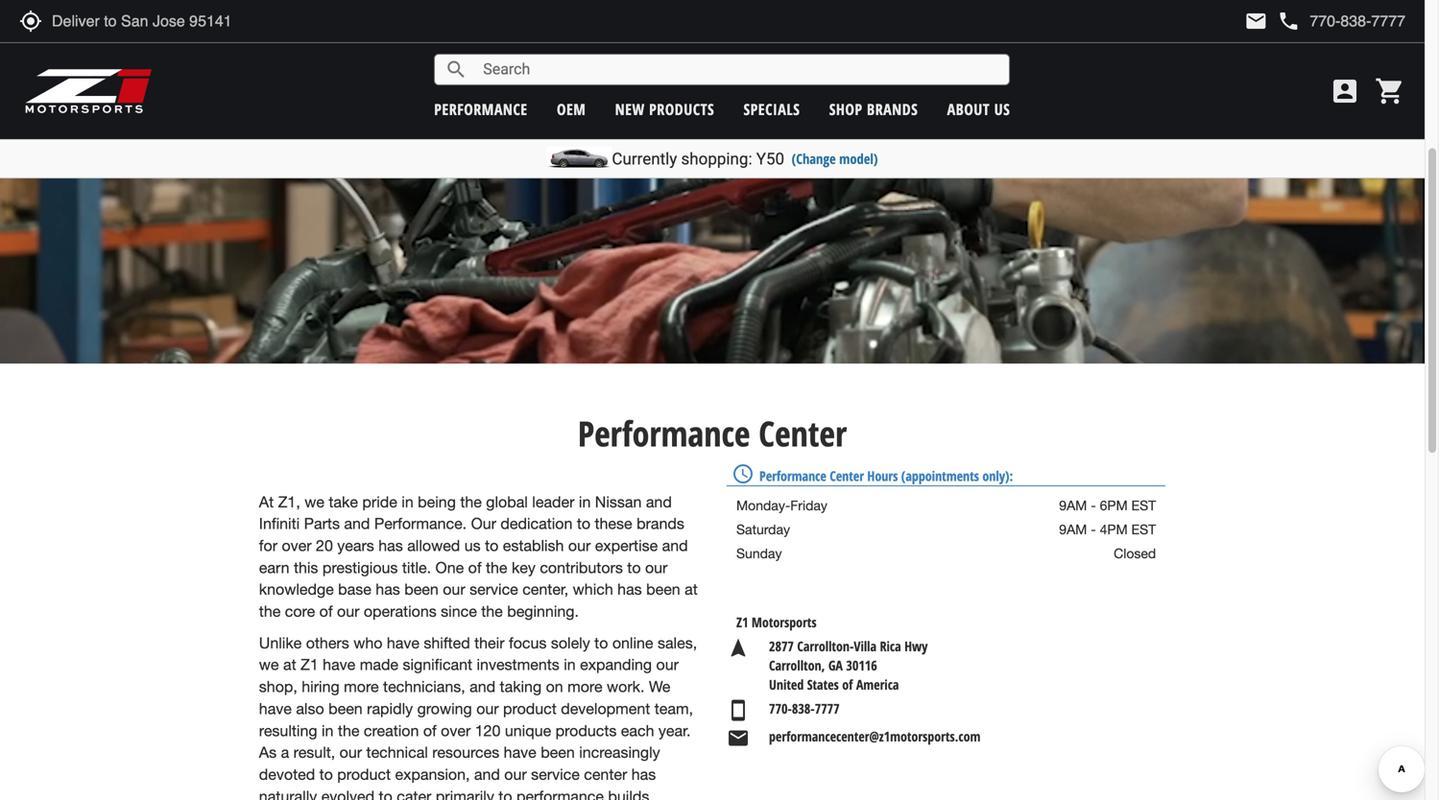 Task type: locate. For each thing, give the bounding box(es) containing it.
our down expertise
[[645, 559, 668, 577]]

- left 4pm
[[1091, 522, 1096, 537]]

sales,
[[658, 634, 697, 652]]

performance up nissan
[[578, 410, 750, 457]]

0 vertical spatial z1
[[736, 613, 748, 632]]

about us link
[[947, 99, 1010, 120]]

0 vertical spatial we
[[305, 493, 324, 511]]

also
[[296, 700, 324, 718]]

been
[[404, 581, 439, 599], [646, 581, 680, 599], [328, 700, 363, 718], [541, 744, 575, 762]]

made
[[360, 656, 398, 674]]

oem link
[[557, 99, 586, 120]]

1 horizontal spatial we
[[305, 493, 324, 511]]

service down the key
[[470, 581, 518, 599]]

product up evolved
[[337, 766, 391, 784]]

1 horizontal spatial more
[[567, 678, 602, 696]]

hwy
[[904, 637, 928, 656]]

1 horizontal spatial z1
[[736, 613, 748, 632]]

solely
[[551, 634, 590, 652]]

1 vertical spatial over
[[441, 722, 471, 740]]

performance inside unlike others who have shifted their focus solely to online sales, we at z1 have made significant investments in expanding our shop, hiring more technicians, and taking on more work. we have also been rapidly growing our product development team, resulting in the creation of over 120 unique products each year. as a result, our technical resources have been increasingly devoted to product expansion, and our service center has naturally evolved to cater primarily to performance builds.
[[516, 788, 604, 801]]

- left 6pm
[[1091, 498, 1096, 513]]

0 vertical spatial service
[[470, 581, 518, 599]]

2 est from the top
[[1131, 522, 1156, 537]]

has
[[378, 537, 403, 555], [376, 581, 400, 599], [617, 581, 642, 599], [631, 766, 656, 784]]

0 horizontal spatial over
[[282, 537, 312, 555]]

our up 120
[[476, 700, 499, 718]]

0 vertical spatial products
[[649, 99, 714, 120]]

0 horizontal spatial more
[[344, 678, 379, 696]]

1 vertical spatial est
[[1131, 522, 1156, 537]]

of down "ga"
[[842, 676, 853, 694]]

9am for 9am - 4pm est
[[1059, 522, 1087, 537]]

monday-
[[736, 498, 790, 513]]

allowed
[[407, 537, 460, 555]]

more down made
[[344, 678, 379, 696]]

1 horizontal spatial service
[[531, 766, 580, 784]]

who
[[353, 634, 382, 652]]

0 horizontal spatial brands
[[637, 515, 684, 533]]

1 horizontal spatial product
[[503, 700, 557, 718]]

resulting
[[259, 722, 317, 740]]

base
[[338, 581, 371, 599]]

product up unique
[[503, 700, 557, 718]]

2 9am from the top
[[1059, 522, 1087, 537]]

0 vertical spatial est
[[1131, 498, 1156, 513]]

at up sales,
[[685, 581, 698, 599]]

has up "builds."
[[631, 766, 656, 784]]

prestigious
[[322, 559, 398, 577]]

1 horizontal spatial over
[[441, 722, 471, 740]]

saturday
[[736, 522, 790, 537]]

us
[[464, 537, 481, 555]]

7777
[[815, 700, 840, 718]]

0 vertical spatial 9am
[[1059, 498, 1087, 513]]

est up "closed" at the bottom of the page
[[1131, 522, 1156, 537]]

over up the resources
[[441, 722, 471, 740]]

1 9am from the top
[[1059, 498, 1087, 513]]

1 vertical spatial performance
[[759, 467, 826, 485]]

ga
[[828, 657, 843, 675]]

performance
[[578, 410, 750, 457], [759, 467, 826, 485]]

performance inside access_time performance center hours (appointments only):
[[759, 467, 826, 485]]

to down result,
[[319, 766, 333, 784]]

we inside "at z1, we take pride in being the global leader in nissan and infiniti parts and performance. our dedication to these brands for over 20 years has allowed us to establish our expertise and earn this prestigious title. one of the key contributors to our knowledge base has been our service center, which has been at the core of our operations since the beginning."
[[305, 493, 324, 511]]

- for 6pm
[[1091, 498, 1096, 513]]

shop,
[[259, 678, 297, 696]]

the left core
[[259, 603, 281, 621]]

9am left 6pm
[[1059, 498, 1087, 513]]

in right the leader
[[579, 493, 591, 511]]

growing
[[417, 700, 472, 718]]

the
[[460, 493, 482, 511], [486, 559, 507, 577], [259, 603, 281, 621], [481, 603, 503, 621], [338, 722, 359, 740]]

4pm
[[1100, 522, 1128, 537]]

0 vertical spatial at
[[685, 581, 698, 599]]

and
[[646, 493, 672, 511], [344, 515, 370, 533], [662, 537, 688, 555], [470, 678, 495, 696], [474, 766, 500, 784]]

new products link
[[615, 99, 714, 120]]

of
[[468, 559, 482, 577], [319, 603, 333, 621], [842, 676, 853, 694], [423, 722, 437, 740]]

1 vertical spatial brands
[[637, 515, 684, 533]]

in down the solely
[[564, 656, 576, 674]]

in
[[402, 493, 413, 511], [579, 493, 591, 511], [564, 656, 576, 674], [322, 722, 334, 740]]

shop brands link
[[829, 99, 918, 120]]

over inside unlike others who have shifted their focus solely to online sales, we at z1 have made significant investments in expanding our shop, hiring more technicians, and taking on more work. we have also been rapidly growing our product development team, resulting in the creation of over 120 unique products each year. as a result, our technical resources have been increasingly devoted to product expansion, and our service center has naturally evolved to cater primarily to performance builds.
[[441, 722, 471, 740]]

1 vertical spatial products
[[555, 722, 617, 740]]

and up years
[[344, 515, 370, 533]]

0 vertical spatial center
[[759, 410, 847, 457]]

to right primarily
[[499, 788, 512, 801]]

naturally
[[259, 788, 317, 801]]

0 horizontal spatial performance
[[578, 410, 750, 457]]

over
[[282, 537, 312, 555], [441, 722, 471, 740]]

service inside unlike others who have shifted their focus solely to online sales, we at z1 have made significant investments in expanding our shop, hiring more technicians, and taking on more work. we have also been rapidly growing our product development team, resulting in the creation of over 120 unique products each year. as a result, our technical resources have been increasingly devoted to product expansion, and our service center has naturally evolved to cater primarily to performance builds.
[[531, 766, 580, 784]]

0 vertical spatial -
[[1091, 498, 1096, 513]]

mail
[[1245, 10, 1268, 33]]

phone
[[1277, 10, 1300, 33]]

center up friday
[[759, 410, 847, 457]]

has up title.
[[378, 537, 403, 555]]

new
[[615, 99, 645, 120]]

120
[[475, 722, 501, 740]]

6pm
[[1100, 498, 1128, 513]]

Search search field
[[468, 55, 1009, 84]]

of inside unlike others who have shifted their focus solely to online sales, we at z1 have made significant investments in expanding our shop, hiring more technicians, and taking on more work. we have also been rapidly growing our product development team, resulting in the creation of over 120 unique products each year. as a result, our technical resources have been increasingly devoted to product expansion, and our service center has naturally evolved to cater primarily to performance builds.
[[423, 722, 437, 740]]

brands right shop at the right of page
[[867, 99, 918, 120]]

performance up 'monday-friday'
[[759, 467, 826, 485]]

access_time performance center hours (appointments only):
[[732, 462, 1013, 486]]

pride
[[362, 493, 397, 511]]

30116
[[846, 657, 877, 675]]

9am left 4pm
[[1059, 522, 1087, 537]]

resources
[[432, 744, 499, 762]]

of right core
[[319, 603, 333, 621]]

y50
[[756, 149, 784, 168]]

center left hours at the bottom
[[830, 467, 864, 485]]

1 horizontal spatial performance
[[759, 467, 826, 485]]

brands inside "at z1, we take pride in being the global leader in nissan and infiniti parts and performance. our dedication to these brands for over 20 years has allowed us to establish our expertise and earn this prestigious title. one of the key contributors to our knowledge base has been our service center, which has been at the core of our operations since the beginning."
[[637, 515, 684, 533]]

1 est from the top
[[1131, 498, 1156, 513]]

each
[[621, 722, 654, 740]]

carrollton,
[[769, 657, 825, 675]]

our right result,
[[340, 744, 362, 762]]

devoted
[[259, 766, 315, 784]]

at down unlike
[[283, 656, 296, 674]]

2877 carrollton-villa rica hwy carrollton, ga 30116 united states of america
[[769, 637, 928, 694]]

being
[[418, 493, 456, 511]]

1 vertical spatial z1
[[301, 656, 318, 674]]

1 horizontal spatial at
[[685, 581, 698, 599]]

to left cater
[[379, 788, 392, 801]]

1 vertical spatial -
[[1091, 522, 1096, 537]]

infiniti
[[259, 515, 300, 533]]

this
[[294, 559, 318, 577]]

unique
[[505, 722, 551, 740]]

1 vertical spatial 9am
[[1059, 522, 1087, 537]]

performance.
[[374, 515, 467, 533]]

currently
[[612, 149, 677, 168]]

hours
[[867, 467, 898, 485]]

1 more from the left
[[344, 678, 379, 696]]

as
[[259, 744, 277, 762]]

1 vertical spatial at
[[283, 656, 296, 674]]

0 vertical spatial product
[[503, 700, 557, 718]]

products down development on the bottom left of the page
[[555, 722, 617, 740]]

take
[[329, 493, 358, 511]]

dedication
[[501, 515, 573, 533]]

9am
[[1059, 498, 1087, 513], [1059, 522, 1087, 537]]

more up development on the bottom left of the page
[[567, 678, 602, 696]]

1 vertical spatial product
[[337, 766, 391, 784]]

2 - from the top
[[1091, 522, 1096, 537]]

z1 up navigation
[[736, 613, 748, 632]]

0 vertical spatial performance
[[578, 410, 750, 457]]

770-838-7777 link
[[759, 699, 849, 722]]

we up parts
[[305, 493, 324, 511]]

earn
[[259, 559, 289, 577]]

1 - from the top
[[1091, 498, 1096, 513]]

est right 6pm
[[1131, 498, 1156, 513]]

specials
[[744, 99, 800, 120]]

of inside 2877 carrollton-villa rica hwy carrollton, ga 30116 united states of america
[[842, 676, 853, 694]]

performance down search
[[434, 99, 528, 120]]

key
[[512, 559, 536, 577]]

mail link
[[1245, 10, 1268, 33]]

0 horizontal spatial product
[[337, 766, 391, 784]]

of down growing
[[423, 722, 437, 740]]

our
[[568, 537, 591, 555], [645, 559, 668, 577], [443, 581, 465, 599], [337, 603, 359, 621], [656, 656, 679, 674], [476, 700, 499, 718], [340, 744, 362, 762], [504, 766, 527, 784]]

performance
[[434, 99, 528, 120], [516, 788, 604, 801]]

service left center
[[531, 766, 580, 784]]

1 vertical spatial performance
[[516, 788, 604, 801]]

we up shop, in the bottom left of the page
[[259, 656, 279, 674]]

and up primarily
[[474, 766, 500, 784]]

performance link
[[434, 99, 528, 120]]

products right new
[[649, 99, 714, 120]]

1 vertical spatial center
[[830, 467, 864, 485]]

est for 9am - 6pm est
[[1131, 498, 1156, 513]]

z1 inside unlike others who have shifted their focus solely to online sales, we at z1 have made significant investments in expanding our shop, hiring more technicians, and taking on more work. we have also been rapidly growing our product development team, resulting in the creation of over 120 unique products each year. as a result, our technical resources have been increasingly devoted to product expansion, and our service center has naturally evolved to cater primarily to performance builds.
[[301, 656, 318, 674]]

0 horizontal spatial z1
[[301, 656, 318, 674]]

core
[[285, 603, 315, 621]]

has right which
[[617, 581, 642, 599]]

development
[[561, 700, 650, 718]]

0 horizontal spatial products
[[555, 722, 617, 740]]

our up we
[[656, 656, 679, 674]]

0 horizontal spatial at
[[283, 656, 296, 674]]

0 vertical spatial over
[[282, 537, 312, 555]]

since
[[441, 603, 477, 621]]

shopping_cart
[[1375, 76, 1405, 107]]

over up this
[[282, 537, 312, 555]]

(appointments
[[901, 467, 979, 485]]

the left the key
[[486, 559, 507, 577]]

1 horizontal spatial brands
[[867, 99, 918, 120]]

performance down center
[[516, 788, 604, 801]]

the left creation
[[338, 722, 359, 740]]

hiring
[[302, 678, 340, 696]]

1 vertical spatial service
[[531, 766, 580, 784]]

1 vertical spatial we
[[259, 656, 279, 674]]

service
[[470, 581, 518, 599], [531, 766, 580, 784]]

establish
[[503, 537, 564, 555]]

z1 up hiring
[[301, 656, 318, 674]]

center
[[759, 410, 847, 457], [830, 467, 864, 485]]

our down base
[[337, 603, 359, 621]]

0 horizontal spatial we
[[259, 656, 279, 674]]

been down unique
[[541, 744, 575, 762]]

expansion,
[[395, 766, 470, 784]]

of down us
[[468, 559, 482, 577]]

increasingly
[[579, 744, 660, 762]]

est for 9am - 4pm est
[[1131, 522, 1156, 537]]

brands up expertise
[[637, 515, 684, 533]]

smartphone
[[727, 699, 750, 722]]

0 horizontal spatial service
[[470, 581, 518, 599]]

shifted
[[424, 634, 470, 652]]



Task type: describe. For each thing, give the bounding box(es) containing it.
email
[[727, 727, 750, 750]]

a
[[281, 744, 289, 762]]

service inside "at z1, we take pride in being the global leader in nissan and infiniti parts and performance. our dedication to these brands for over 20 years has allowed us to establish our expertise and earn this prestigious title. one of the key contributors to our knowledge base has been our service center, which has been at the core of our operations since the beginning."
[[470, 581, 518, 599]]

1 horizontal spatial products
[[649, 99, 714, 120]]

currently shopping: y50 (change model)
[[612, 149, 878, 168]]

nissan
[[595, 493, 642, 511]]

have down shop, in the bottom left of the page
[[259, 700, 292, 718]]

to down expertise
[[627, 559, 641, 577]]

us
[[994, 99, 1010, 120]]

(change
[[792, 149, 836, 168]]

account_box link
[[1325, 76, 1365, 107]]

primarily
[[436, 788, 494, 801]]

year.
[[659, 722, 691, 740]]

in up performance.
[[402, 493, 413, 511]]

in up result,
[[322, 722, 334, 740]]

products inside unlike others who have shifted their focus solely to online sales, we at z1 have made significant investments in expanding our shop, hiring more technicians, and taking on more work. we have also been rapidly growing our product development team, resulting in the creation of over 120 unique products each year. as a result, our technical resources have been increasingly devoted to product expansion, and our service center has naturally evolved to cater primarily to performance builds.
[[555, 722, 617, 740]]

9am for 9am - 6pm est
[[1059, 498, 1087, 513]]

their
[[474, 634, 505, 652]]

knowledge
[[259, 581, 334, 599]]

online
[[612, 634, 653, 652]]

the up our
[[460, 493, 482, 511]]

leader
[[532, 493, 575, 511]]

expertise
[[595, 537, 658, 555]]

been up sales,
[[646, 581, 680, 599]]

united
[[769, 676, 804, 694]]

technicians,
[[383, 678, 465, 696]]

and right expertise
[[662, 537, 688, 555]]

9am - 6pm est
[[1059, 498, 1156, 513]]

team,
[[654, 700, 693, 718]]

0 vertical spatial brands
[[867, 99, 918, 120]]

friday
[[790, 498, 827, 513]]

center inside access_time performance center hours (appointments only):
[[830, 467, 864, 485]]

the up the their
[[481, 603, 503, 621]]

about
[[947, 99, 990, 120]]

to right us
[[485, 537, 499, 555]]

our down unique
[[504, 766, 527, 784]]

and left taking
[[470, 678, 495, 696]]

have down others
[[323, 656, 355, 674]]

creation
[[364, 722, 419, 740]]

beginning.
[[507, 603, 579, 621]]

contributors
[[540, 559, 623, 577]]

unlike
[[259, 634, 302, 652]]

our up contributors
[[568, 537, 591, 555]]

model)
[[839, 149, 878, 168]]

new products
[[615, 99, 714, 120]]

oem
[[557, 99, 586, 120]]

rica
[[880, 637, 901, 656]]

2877
[[769, 637, 794, 656]]

shop brands
[[829, 99, 918, 120]]

performancecenter@z1motorsports.com
[[769, 728, 981, 746]]

work.
[[607, 678, 645, 696]]

and right nissan
[[646, 493, 672, 511]]

america
[[856, 676, 899, 694]]

has up operations
[[376, 581, 400, 599]]

shop
[[829, 99, 863, 120]]

over inside "at z1, we take pride in being the global leader in nissan and infiniti parts and performance. our dedication to these brands for over 20 years has allowed us to establish our expertise and earn this prestigious title. one of the key contributors to our knowledge base has been our service center, which has been at the core of our operations since the beginning."
[[282, 537, 312, 555]]

0 vertical spatial performance
[[434, 99, 528, 120]]

global
[[486, 493, 528, 511]]

my_location
[[19, 10, 42, 33]]

evolved
[[321, 788, 375, 801]]

rapidly
[[367, 700, 413, 718]]

the inside unlike others who have shifted their focus solely to online sales, we at z1 have made significant investments in expanding our shop, hiring more technicians, and taking on more work. we have also been rapidly growing our product development team, resulting in the creation of over 120 unique products each year. as a result, our technical resources have been increasingly devoted to product expansion, and our service center has naturally evolved to cater primarily to performance builds.
[[338, 722, 359, 740]]

villa
[[854, 637, 877, 656]]

expanding
[[580, 656, 652, 674]]

closed
[[1114, 546, 1156, 561]]

motorsports
[[752, 613, 817, 632]]

carrollton-
[[797, 637, 854, 656]]

specials link
[[744, 99, 800, 120]]

account_box
[[1330, 76, 1360, 107]]

our
[[471, 515, 496, 533]]

- for 4pm
[[1091, 522, 1096, 537]]

only):
[[982, 467, 1013, 485]]

20
[[316, 537, 333, 555]]

result,
[[293, 744, 335, 762]]

at z1, we take pride in being the global leader in nissan and infiniti parts and performance. our dedication to these brands for over 20 years has allowed us to establish our expertise and earn this prestigious title. one of the key contributors to our knowledge base has been our service center, which has been at the core of our operations since the beginning.
[[259, 493, 698, 621]]

unlike others who have shifted their focus solely to online sales, we at z1 have made significant investments in expanding our shop, hiring more technicians, and taking on more work. we have also been rapidly growing our product development team, resulting in the creation of over 120 unique products each year. as a result, our technical resources have been increasingly devoted to product expansion, and our service center has naturally evolved to cater primarily to performance builds.
[[259, 634, 697, 801]]

have down operations
[[387, 634, 419, 652]]

shopping:
[[681, 149, 752, 168]]

at inside "at z1, we take pride in being the global leader in nissan and infiniti parts and performance. our dedication to these brands for over 20 years has allowed us to establish our expertise and earn this prestigious title. one of the key contributors to our knowledge base has been our service center, which has been at the core of our operations since the beginning."
[[685, 581, 698, 599]]

performancecenter@z1motorsports.com link
[[759, 727, 990, 750]]

shopping_cart link
[[1370, 76, 1405, 107]]

we
[[649, 678, 670, 696]]

2 more from the left
[[567, 678, 602, 696]]

our down one
[[443, 581, 465, 599]]

center,
[[522, 581, 569, 599]]

770-
[[769, 700, 792, 718]]

838-
[[792, 700, 815, 718]]

been down title.
[[404, 581, 439, 599]]

(change model) link
[[792, 149, 878, 168]]

770-838-7777
[[769, 700, 840, 718]]

to left these
[[577, 515, 590, 533]]

which
[[573, 581, 613, 599]]

states
[[807, 676, 839, 694]]

at inside unlike others who have shifted their focus solely to online sales, we at z1 have made significant investments in expanding our shop, hiring more technicians, and taking on more work. we have also been rapidly growing our product development team, resulting in the creation of over 120 unique products each year. as a result, our technical resources have been increasingly devoted to product expansion, and our service center has naturally evolved to cater primarily to performance builds.
[[283, 656, 296, 674]]

builds.
[[608, 788, 654, 801]]

9am - 4pm est
[[1059, 522, 1156, 537]]

others
[[306, 634, 349, 652]]

search
[[445, 58, 468, 81]]

sunday
[[736, 546, 782, 561]]

to up "expanding"
[[594, 634, 608, 652]]

one
[[435, 559, 464, 577]]

has inside unlike others who have shifted their focus solely to online sales, we at z1 have made significant investments in expanding our shop, hiring more technicians, and taking on more work. we have also been rapidly growing our product development team, resulting in the creation of over 120 unique products each year. as a result, our technical resources have been increasingly devoted to product expansion, and our service center has naturally evolved to cater primarily to performance builds.
[[631, 766, 656, 784]]

these
[[595, 515, 632, 533]]

been down hiring
[[328, 700, 363, 718]]

phone link
[[1277, 10, 1405, 33]]

have down unique
[[504, 744, 536, 762]]

z1 motorsports logo image
[[24, 67, 153, 115]]

we inside unlike others who have shifted their focus solely to online sales, we at z1 have made significant investments in expanding our shop, hiring more technicians, and taking on more work. we have also been rapidly growing our product development team, resulting in the creation of over 120 unique products each year. as a result, our technical resources have been increasingly devoted to product expansion, and our service center has naturally evolved to cater primarily to performance builds.
[[259, 656, 279, 674]]

taking
[[500, 678, 542, 696]]



Task type: vqa. For each thing, say whether or not it's contained in the screenshot.
resulting
yes



